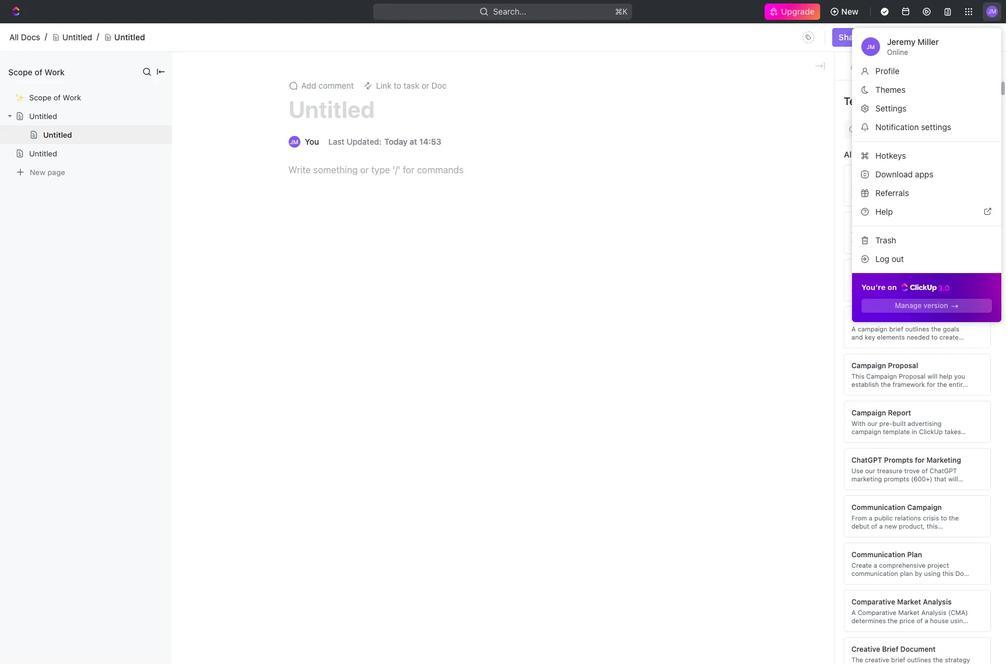 Task type: locate. For each thing, give the bounding box(es) containing it.
download
[[876, 169, 914, 179]]

ago for 31 mins ago
[[824, 247, 838, 257]]

0 vertical spatial on
[[888, 283, 898, 292]]

communication inside "communication plan create a comprehensive project communication plan by using this doc to help easily plan out your business messaging strategy. comparative market analysis a comparative market analysis (cma) determines the price of a house using recently sold, comparable properties in the neighborhood."
[[852, 550, 906, 559]]

ago for 28 mins ago
[[825, 268, 839, 278]]

brief down neighborhood. on the bottom of page
[[883, 645, 899, 653]]

brand for brand style guide
[[852, 266, 873, 275]]

sharing row
[[189, 223, 993, 242]]

the left kpis
[[905, 436, 915, 443]]

0 horizontal spatial using
[[925, 569, 941, 577]]

hotkeys
[[876, 151, 907, 160]]

recently
[[852, 625, 877, 632]]

sharing
[[886, 228, 911, 237]]

0 horizontal spatial new
[[30, 167, 45, 177]]

⌘k
[[616, 6, 628, 16]]

campaign
[[852, 428, 882, 435]]

out inside button
[[892, 254, 905, 264]]

0 horizontal spatial this
[[613, 27, 627, 37]]

0 horizontal spatial a
[[874, 561, 878, 569]]

31 mins ago
[[793, 247, 838, 257]]

comparative down messaging
[[852, 597, 896, 606]]

of inside campaign report with our pre-built advertising campaign template in clickup takes care of choosing the kpis to monitor, so you don't have to waste time on it.
[[867, 436, 874, 443]]

column header
[[189, 223, 201, 242], [201, 223, 440, 242], [440, 223, 557, 242], [557, 223, 692, 242], [692, 223, 786, 242]]

in inside "communication plan create a comprehensive project communication plan by using this doc to help easily plan out your business messaging strategy. comparative market analysis a comparative market analysis (cma) determines the price of a house using recently sold, comparable properties in the neighborhood."
[[967, 625, 972, 632]]

prompts
[[885, 456, 914, 464]]

to left help
[[852, 578, 858, 585]]

log
[[876, 254, 890, 264]]

campaign for campaign proposal
[[852, 361, 887, 370]]

at
[[410, 137, 418, 147]]

document
[[901, 645, 936, 653]]

untitled
[[62, 32, 92, 42], [114, 32, 145, 42], [289, 95, 375, 123], [29, 111, 57, 121], [43, 130, 72, 140], [29, 149, 57, 158]]

5 row from the top
[[189, 389, 993, 410]]

campaign inside campaign report with our pre-built advertising campaign template in clickup takes care of choosing the kpis to monitor, so you don't have to waste time on it.
[[852, 408, 887, 417]]

0 vertical spatial this
[[613, 27, 627, 37]]

to right 'have'
[[908, 444, 914, 451]]

1 vertical spatial ago
[[825, 268, 839, 278]]

1 vertical spatial communication
[[852, 550, 906, 559]]

referrals
[[876, 188, 910, 198]]

2 row from the top
[[189, 326, 993, 347]]

this up business on the bottom right of the page
[[943, 569, 954, 577]]

determines
[[852, 617, 887, 624]]

1 horizontal spatial all
[[845, 149, 854, 159]]

0 horizontal spatial you
[[393, 27, 407, 37]]

new up favorites
[[30, 167, 45, 177]]

version
[[924, 301, 949, 310]]

messaging
[[852, 586, 885, 593]]

using down (cma)
[[951, 617, 968, 624]]

you're on
[[862, 283, 900, 292]]

communication down chatgpt
[[852, 503, 906, 512]]

a
[[874, 561, 878, 569], [925, 617, 929, 624]]

using up your
[[925, 569, 941, 577]]

2 vertical spatial ago
[[824, 289, 838, 299]]

1 vertical spatial the
[[888, 617, 898, 624]]

a up "communication"
[[874, 561, 878, 569]]

time
[[936, 444, 949, 451]]

docs inside sidebar navigation
[[28, 110, 48, 120]]

favorites
[[9, 179, 40, 187]]

to down clickup
[[932, 436, 938, 443]]

0 vertical spatial new
[[842, 6, 859, 16]]

communication
[[852, 503, 906, 512], [852, 550, 906, 559]]

1 horizontal spatial a
[[925, 617, 929, 624]]

1 horizontal spatial in
[[967, 625, 972, 632]]

2 vertical spatial the
[[852, 633, 862, 641]]

1 horizontal spatial the
[[888, 617, 898, 624]]

table
[[189, 223, 993, 494]]

0 vertical spatial using
[[925, 569, 941, 577]]

guidelines
[[874, 219, 911, 228]]

search
[[893, 50, 920, 60]]

1 vertical spatial all
[[845, 149, 854, 159]]

0 horizontal spatial all
[[9, 32, 19, 42]]

0 vertical spatial brief
[[889, 314, 905, 322]]

mins for 28
[[805, 268, 823, 278]]

jeremy miller online
[[888, 37, 940, 57]]

5 column header from the left
[[692, 223, 786, 242]]

0 vertical spatial the
[[905, 436, 915, 443]]

ago down 28 mins ago
[[824, 289, 838, 299]]

0 vertical spatial ago
[[824, 247, 838, 257]]

1 horizontal spatial you
[[861, 444, 872, 451]]

9 row from the top
[[189, 473, 993, 494]]

by
[[916, 569, 923, 577]]

ago inside "row"
[[824, 247, 838, 257]]

3 brand from the top
[[852, 266, 873, 275]]

0 vertical spatial analysis
[[924, 597, 952, 606]]

0 horizontal spatial out
[[892, 254, 905, 264]]

1 vertical spatial jm
[[867, 43, 876, 50]]

care
[[852, 436, 866, 443]]

with
[[852, 419, 866, 427]]

Search... text field
[[851, 121, 954, 138]]

mins for 10
[[804, 289, 821, 299]]

want
[[409, 27, 427, 37]]

kpis
[[917, 436, 930, 443]]

row
[[189, 305, 993, 326], [189, 326, 993, 347], [189, 347, 993, 368], [189, 368, 993, 389], [189, 389, 993, 410], [189, 410, 993, 431], [189, 431, 993, 452], [189, 452, 993, 473], [189, 473, 993, 494]]

of
[[35, 67, 42, 77], [54, 93, 61, 102], [292, 137, 300, 147], [835, 137, 842, 147], [292, 156, 300, 166], [835, 156, 842, 166], [867, 436, 874, 443], [917, 617, 924, 624]]

7 row from the top
[[189, 431, 993, 452]]

0 vertical spatial a
[[874, 561, 878, 569]]

don't
[[874, 444, 890, 451]]

to right want
[[430, 27, 437, 37]]

comparative up determines
[[858, 609, 897, 616]]

all docs link
[[9, 32, 40, 42]]

0 vertical spatial plan
[[901, 569, 914, 577]]

of inside "communication plan create a comprehensive project communication plan by using this doc to help easily plan out your business messaging strategy. comparative market analysis a comparative market analysis (cma) determines the price of a house using recently sold, comparable properties in the neighborhood."
[[917, 617, 924, 624]]

0 vertical spatial all
[[9, 32, 19, 42]]

1 horizontal spatial jm
[[989, 8, 997, 15]]

out up guide
[[892, 254, 905, 264]]

built
[[893, 419, 907, 427]]

comparable
[[895, 625, 932, 632]]

1 vertical spatial a
[[925, 617, 929, 624]]

the inside campaign report with our pre-built advertising campaign template in clickup takes care of choosing the kpis to monitor, so you don't have to waste time on it.
[[905, 436, 915, 443]]

online
[[888, 48, 909, 57]]

communication
[[852, 569, 899, 577]]

0 vertical spatial mins
[[804, 247, 821, 257]]

clickup
[[920, 428, 944, 435]]

mins for 31
[[804, 247, 821, 257]]

scope
[[8, 67, 32, 77], [29, 93, 52, 102], [266, 137, 290, 147], [809, 137, 833, 147], [266, 156, 290, 166], [809, 156, 833, 166]]

analysis
[[924, 597, 952, 606], [922, 609, 947, 616]]

you inside campaign report with our pre-built advertising campaign template in clickup takes care of choosing the kpis to monitor, so you don't have to waste time on it.
[[861, 444, 872, 451]]

campaign for campaign brief
[[852, 314, 887, 322]]

communication for communication plan create a comprehensive project communication plan by using this doc to help easily plan out your business messaging strategy. comparative market analysis a comparative market analysis (cma) determines the price of a house using recently sold, comparable properties in the neighborhood.
[[852, 550, 906, 559]]

0 vertical spatial comparative
[[852, 597, 896, 606]]

market
[[898, 597, 922, 606], [899, 609, 920, 616]]

this
[[613, 27, 627, 37], [943, 569, 954, 577]]

for
[[916, 456, 926, 464]]

1 vertical spatial this
[[943, 569, 954, 577]]

1 horizontal spatial out
[[909, 578, 919, 585]]

0 horizontal spatial in
[[913, 428, 918, 435]]

enable
[[440, 27, 465, 37]]

2 vertical spatial mins
[[804, 289, 821, 299]]

pre-
[[880, 419, 893, 427]]

1 brand from the top
[[852, 172, 873, 181]]

mins right "28"
[[805, 268, 823, 278]]

1 horizontal spatial on
[[951, 444, 959, 451]]

campaign brief
[[852, 314, 905, 322]]

new
[[842, 6, 859, 16], [30, 167, 45, 177]]

notification settings
[[876, 122, 952, 132]]

sidebar navigation
[[0, 41, 175, 664]]

communication up "communication"
[[852, 550, 906, 559]]

mins inside "row"
[[804, 247, 821, 257]]

brand down "search by name..." text box
[[852, 219, 873, 228]]

this inside "communication plan create a comprehensive project communication plan by using this doc to help easily plan out your business messaging strategy. comparative market analysis a comparative market analysis (cma) determines the price of a house using recently sold, comparable properties in the neighborhood."
[[943, 569, 954, 577]]

campaign proposal
[[852, 361, 919, 370]]

1 vertical spatial mins
[[805, 268, 823, 278]]

4 column header from the left
[[557, 223, 692, 242]]

1 vertical spatial comparative
[[858, 609, 897, 616]]

settings
[[922, 122, 952, 132]]

brand
[[852, 172, 873, 181], [852, 219, 873, 228], [852, 266, 873, 275]]

the down recently
[[852, 633, 862, 641]]

out
[[892, 254, 905, 264], [909, 578, 919, 585]]

strategy.
[[887, 586, 914, 593]]

0 vertical spatial brand
[[852, 172, 873, 181]]

4 row from the top
[[189, 368, 993, 389]]

add comment
[[301, 81, 354, 90]]

new up share
[[842, 6, 859, 16]]

6 row from the top
[[189, 410, 993, 431]]

your
[[921, 578, 935, 585]]

1 vertical spatial brief
[[883, 645, 899, 653]]

brief for campaign
[[889, 314, 905, 322]]

comment
[[319, 81, 354, 90]]

brand guidelines
[[852, 219, 911, 228]]

0 vertical spatial communication
[[852, 503, 906, 512]]

28
[[793, 268, 803, 278]]

market down strategy.
[[898, 597, 922, 606]]

campaign down you're
[[852, 314, 887, 322]]

so
[[852, 444, 859, 451]]

8 row from the top
[[189, 452, 993, 473]]

brand up you're
[[852, 266, 873, 275]]

2 brand from the top
[[852, 219, 873, 228]]

brief
[[889, 314, 905, 322], [883, 645, 899, 653]]

2 vertical spatial brand
[[852, 266, 873, 275]]

it.
[[960, 444, 966, 451]]

profile
[[876, 66, 900, 76]]

in down (cma)
[[967, 625, 972, 632]]

1 vertical spatial analysis
[[922, 609, 947, 616]]

plan down comprehensive
[[901, 569, 914, 577]]

1 vertical spatial brand
[[852, 219, 873, 228]]

mins right 10
[[804, 289, 821, 299]]

in up kpis
[[913, 428, 918, 435]]

1 communication from the top
[[852, 503, 906, 512]]

0 vertical spatial in
[[913, 428, 918, 435]]

on right you're
[[888, 283, 898, 292]]

1 vertical spatial on
[[951, 444, 959, 451]]

the up sold,
[[888, 617, 898, 624]]

market up price
[[899, 609, 920, 616]]

on inside campaign report with our pre-built advertising campaign template in clickup takes care of choosing the kpis to monitor, so you don't have to waste time on it.
[[951, 444, 959, 451]]

price
[[900, 617, 916, 624]]

1 vertical spatial you
[[861, 444, 872, 451]]

you right so
[[861, 444, 872, 451]]

1 vertical spatial in
[[967, 625, 972, 632]]

this right hide
[[613, 27, 627, 37]]

1 horizontal spatial this
[[943, 569, 954, 577]]

you right the do
[[393, 27, 407, 37]]

trash button
[[857, 231, 998, 250]]

brief down manage
[[889, 314, 905, 322]]

browser
[[467, 27, 499, 37]]

on down "monitor,"
[[951, 444, 959, 451]]

our
[[868, 419, 878, 427]]

plan up strategy.
[[895, 578, 908, 585]]

help button
[[857, 203, 998, 221]]

log out
[[876, 254, 905, 264]]

new inside button
[[842, 6, 859, 16]]

have
[[892, 444, 906, 451]]

brand left book
[[852, 172, 873, 181]]

project
[[928, 561, 950, 569]]

2 horizontal spatial the
[[905, 436, 915, 443]]

31 mins ago row
[[189, 242, 993, 263]]

docs link
[[5, 106, 163, 124]]

campaign left proposal
[[852, 361, 887, 370]]

1 horizontal spatial new
[[842, 6, 859, 16]]

1 vertical spatial new
[[30, 167, 45, 177]]

0 horizontal spatial on
[[888, 283, 898, 292]]

ago up 10 mins ago
[[825, 268, 839, 278]]

mins right 31
[[804, 247, 821, 257]]

1 vertical spatial out
[[909, 578, 919, 585]]

ago
[[824, 247, 838, 257], [825, 268, 839, 278], [824, 289, 838, 299]]

2 communication from the top
[[852, 550, 906, 559]]

campaign up our
[[852, 408, 887, 417]]

a left house
[[925, 617, 929, 624]]

1 horizontal spatial using
[[951, 617, 968, 624]]

dashboards
[[28, 130, 73, 140]]

out down by
[[909, 578, 919, 585]]

3 column header from the left
[[440, 223, 557, 242]]

neighborhood.
[[864, 633, 909, 641]]

ago up 28 mins ago
[[824, 247, 838, 257]]

0 vertical spatial jm
[[989, 8, 997, 15]]

10 mins ago
[[793, 289, 838, 299]]

monitor,
[[940, 436, 965, 443]]

cell
[[189, 242, 201, 263], [201, 242, 440, 263], [440, 242, 557, 263], [557, 242, 692, 263], [692, 242, 786, 263], [972, 242, 993, 263], [189, 263, 201, 284], [201, 263, 440, 284], [440, 263, 557, 284], [557, 263, 692, 284], [692, 263, 786, 284], [189, 284, 201, 305], [201, 284, 440, 305], [440, 284, 557, 305], [557, 284, 692, 305], [692, 284, 786, 305], [189, 305, 201, 326], [201, 305, 440, 326], [440, 305, 557, 326], [557, 305, 692, 326], [692, 305, 786, 326], [786, 305, 879, 326], [189, 326, 201, 347], [201, 326, 440, 347], [440, 326, 557, 347], [557, 326, 692, 347], [692, 326, 786, 347], [786, 326, 879, 347], [972, 326, 993, 347], [189, 347, 201, 368], [201, 347, 440, 368], [440, 347, 557, 368], [557, 347, 692, 368], [692, 347, 786, 368], [786, 347, 879, 368], [189, 368, 201, 389], [201, 368, 440, 389], [440, 368, 557, 389], [557, 368, 692, 389], [692, 368, 786, 389], [786, 368, 879, 389], [972, 368, 993, 389], [189, 389, 201, 410], [201, 389, 440, 410], [440, 389, 557, 410], [557, 389, 692, 410], [692, 389, 786, 410], [786, 389, 879, 410], [189, 410, 201, 431], [201, 410, 440, 431], [440, 410, 557, 431], [557, 410, 692, 431], [692, 410, 786, 431], [786, 410, 879, 431], [972, 410, 993, 431], [189, 431, 201, 452], [201, 431, 440, 452], [440, 431, 557, 452], [557, 431, 692, 452], [692, 431, 786, 452], [786, 431, 879, 452], [189, 452, 201, 473], [201, 452, 440, 473], [440, 452, 557, 473], [557, 452, 692, 473], [692, 452, 786, 473], [786, 452, 879, 473], [972, 452, 993, 473], [189, 473, 201, 494], [201, 473, 440, 494], [440, 473, 557, 494], [557, 473, 692, 494], [692, 473, 786, 494], [786, 473, 879, 494]]

using
[[925, 569, 941, 577], [951, 617, 968, 624]]

0 vertical spatial out
[[892, 254, 905, 264]]

campaign for campaign report with our pre-built advertising campaign template in clickup takes care of choosing the kpis to monitor, so you don't have to waste time on it.
[[852, 408, 887, 417]]

last
[[329, 137, 345, 147]]

1 vertical spatial using
[[951, 617, 968, 624]]



Task type: vqa. For each thing, say whether or not it's contained in the screenshot.
the
yes



Task type: describe. For each thing, give the bounding box(es) containing it.
new page
[[30, 167, 65, 177]]

campaign down 'for'
[[908, 503, 943, 512]]

Search by name... text field
[[807, 200, 955, 218]]

manage
[[896, 301, 922, 310]]

all for all docs
[[9, 32, 19, 42]]

notification
[[876, 122, 920, 132]]

comprehensive
[[880, 561, 926, 569]]

download apps
[[876, 169, 934, 179]]

communication campaign
[[852, 503, 943, 512]]

upgrade link
[[765, 4, 821, 20]]

2 column header from the left
[[201, 223, 440, 242]]

all for all templates
[[845, 149, 854, 159]]

14:53
[[420, 137, 442, 147]]

communication plan create a comprehensive project communication plan by using this doc to help easily plan out your business messaging strategy. comparative market analysis a comparative market analysis (cma) determines the price of a house using recently sold, comparable properties in the neighborhood.
[[852, 550, 972, 641]]

chatgpt
[[852, 456, 883, 464]]

communication for communication campaign
[[852, 503, 906, 512]]

trash
[[876, 235, 897, 245]]

docs inside button
[[922, 50, 942, 60]]

house
[[931, 617, 949, 624]]

share
[[839, 32, 862, 42]]

ago for 10 mins ago
[[824, 289, 838, 299]]

guide
[[894, 266, 914, 275]]

create
[[852, 561, 873, 569]]

log out button
[[857, 250, 998, 269]]

to inside "communication plan create a comprehensive project communication plan by using this doc to help easily plan out your business messaging strategy. comparative market analysis a comparative market analysis (cma) determines the price of a house using recently sold, comparable properties in the neighborhood."
[[852, 578, 858, 585]]

28 mins ago
[[793, 268, 839, 278]]

search docs button
[[877, 46, 949, 64]]

today
[[385, 137, 408, 147]]

out inside "communication plan create a comprehensive project communication plan by using this doc to help easily plan out your business messaging strategy. comparative market analysis a comparative market analysis (cma) determines the price of a house using recently sold, comparable properties in the neighborhood."
[[909, 578, 919, 585]]

1 column header from the left
[[189, 223, 201, 242]]

brand for brand guidelines
[[852, 219, 873, 228]]

0 horizontal spatial jm
[[867, 43, 876, 50]]

1 vertical spatial plan
[[895, 578, 908, 585]]

jeremy
[[888, 37, 916, 47]]

brand style guide
[[852, 266, 914, 275]]

0 horizontal spatial the
[[852, 633, 862, 641]]

style
[[874, 266, 892, 275]]

new button
[[826, 2, 866, 21]]

new for new page
[[30, 167, 45, 177]]

jm button
[[984, 2, 1002, 21]]

new for new
[[842, 6, 859, 16]]

hotkeys button
[[857, 147, 998, 165]]

doc
[[956, 569, 968, 577]]

referrals button
[[857, 184, 998, 203]]

brief for creative
[[883, 645, 899, 653]]

download apps button
[[857, 165, 998, 184]]

notifications?
[[501, 27, 553, 37]]

campaign report with our pre-built advertising campaign template in clickup takes care of choosing the kpis to monitor, so you don't have to waste time on it.
[[852, 408, 966, 451]]

notification settings button
[[857, 118, 998, 137]]

0 vertical spatial market
[[898, 597, 922, 606]]

brand for brand book
[[852, 172, 873, 181]]

3 row from the top
[[189, 347, 993, 368]]

1 vertical spatial market
[[899, 609, 920, 616]]

business
[[937, 578, 964, 585]]

10 mins ago row
[[189, 284, 993, 305]]

28 mins ago row
[[189, 263, 993, 284]]

templates
[[845, 95, 894, 107]]

you're
[[862, 283, 886, 292]]

jm inside dropdown button
[[989, 8, 997, 15]]

all templates
[[845, 149, 895, 159]]

search...
[[494, 6, 527, 16]]

search docs
[[893, 50, 942, 60]]

manage version button
[[862, 299, 993, 313]]

miller
[[918, 37, 940, 47]]

10
[[793, 289, 801, 299]]

31
[[793, 247, 801, 257]]

inbox link
[[5, 86, 163, 104]]

choosing
[[875, 436, 903, 443]]

sold,
[[879, 625, 894, 632]]

easily
[[875, 578, 893, 585]]

do you want to enable browser notifications? enable hide this
[[380, 27, 627, 37]]

in inside campaign report with our pre-built advertising campaign template in clickup takes care of choosing the kpis to monitor, so you don't have to waste time on it.
[[913, 428, 918, 435]]

a
[[852, 609, 857, 616]]

table containing 31 mins ago
[[189, 223, 993, 494]]

help
[[876, 207, 894, 217]]

apps
[[916, 169, 934, 179]]

plan
[[908, 550, 923, 559]]

waste
[[916, 444, 934, 451]]

help
[[860, 578, 873, 585]]

creative brief document
[[852, 645, 936, 653]]

advertising
[[908, 419, 942, 427]]

brand book
[[852, 172, 892, 181]]

manage version
[[896, 301, 949, 310]]

do
[[380, 27, 390, 37]]

dashboards link
[[5, 125, 163, 144]]

home link
[[5, 66, 163, 85]]

0 vertical spatial you
[[393, 27, 407, 37]]

home
[[28, 70, 50, 80]]

chatgpt prompts for marketing
[[852, 456, 962, 464]]

1 row from the top
[[189, 305, 993, 326]]

last updated: today at 14:53
[[329, 137, 442, 147]]

settings
[[876, 103, 907, 113]]

report
[[889, 408, 912, 417]]

enable
[[561, 27, 587, 37]]

themes
[[876, 85, 906, 95]]



